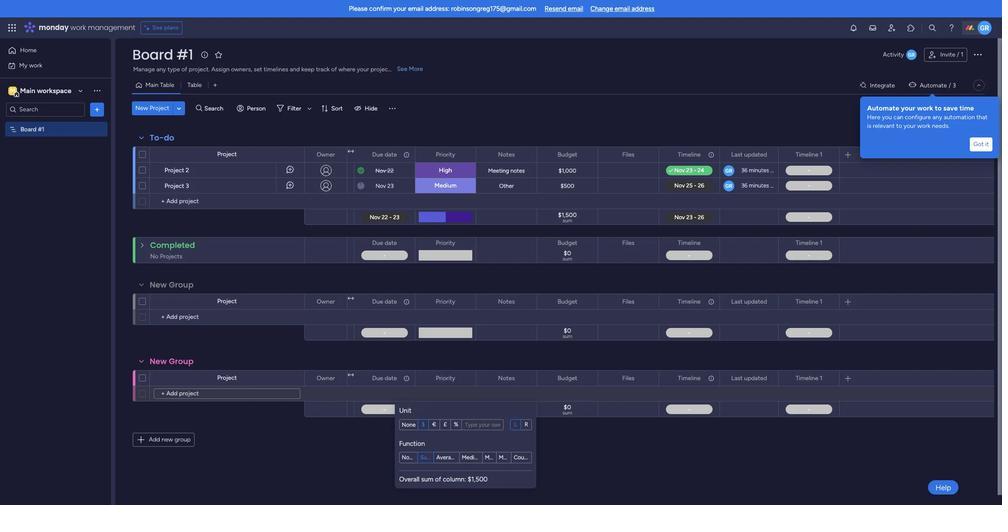 Task type: describe. For each thing, give the bounding box(es) containing it.
budget for fourth budget field from the bottom
[[558, 151, 577, 158]]

1 36 minutes ago from the top
[[741, 167, 780, 174]]

your right where
[[357, 66, 369, 73]]

median
[[462, 454, 480, 461]]

board #1 inside list box
[[20, 126, 44, 133]]

3 column information image from the top
[[403, 375, 410, 382]]

needs.
[[932, 122, 950, 130]]

1 v2 expand column image from the top
[[348, 148, 354, 155]]

1 notes from the top
[[498, 151, 515, 158]]

help image
[[947, 24, 956, 32]]

last updated for timeline
[[731, 375, 767, 382]]

Search in workspace field
[[18, 104, 73, 114]]

person
[[247, 105, 266, 112]]

owners,
[[231, 66, 252, 73]]

2 v2 expand column image from the top
[[348, 295, 354, 303]]

add view image
[[213, 82, 217, 89]]

main table
[[145, 81, 174, 89]]

min
[[485, 454, 494, 461]]

updated for timeline
[[744, 375, 767, 382]]

$1,000
[[559, 167, 576, 174]]

2 column information image from the top
[[708, 298, 715, 305]]

2
[[186, 167, 189, 174]]

workspace
[[37, 86, 71, 95]]

timeline 1 for third timeline 1 field from the bottom of the page
[[796, 239, 822, 247]]

sort
[[331, 105, 343, 112]]

0 vertical spatial $1,500
[[558, 212, 577, 219]]

1 horizontal spatial to
[[935, 104, 942, 112]]

hide
[[365, 105, 378, 112]]

1 email from the left
[[408, 5, 423, 13]]

due for due date field corresponding to third column information icon from the top
[[372, 375, 383, 382]]

track
[[316, 66, 330, 73]]

$0 inside budget $0 sum
[[564, 250, 571, 257]]

nov for nov 23
[[376, 183, 386, 189]]

and
[[290, 66, 300, 73]]

due for 3rd column information icon from the bottom's due date field
[[372, 151, 383, 158]]

invite members image
[[888, 24, 896, 32]]

add new group button
[[133, 433, 195, 447]]

confirm
[[369, 5, 392, 13]]

project
[[371, 66, 390, 73]]

keep
[[301, 66, 315, 73]]

project.
[[189, 66, 210, 73]]

1 for 3rd timeline 1 field from the top of the page
[[820, 298, 822, 305]]

Search field
[[202, 102, 228, 114]]

1 for first timeline 1 field from the top of the page
[[820, 151, 822, 158]]

your up can
[[901, 104, 916, 112]]

help button
[[928, 481, 959, 495]]

dapulse integrations image
[[860, 82, 866, 89]]

Type your own field
[[464, 421, 501, 429]]

date for due date field corresponding to third column information icon from the top
[[385, 375, 397, 382]]

2 budget from the top
[[558, 239, 577, 247]]

group for due date
[[169, 279, 194, 290]]

project inside button
[[150, 104, 169, 112]]

got
[[973, 141, 984, 148]]

see plans
[[152, 24, 179, 31]]

filter
[[287, 105, 301, 112]]

0 horizontal spatial to
[[896, 122, 902, 130]]

due date for 3rd column information icon from the bottom's due date field
[[372, 151, 397, 158]]

help
[[936, 483, 951, 492]]

due for 2nd column information icon from the bottom's due date field
[[372, 298, 383, 305]]

activity
[[883, 51, 904, 58]]

new group field for owner
[[148, 356, 196, 367]]

2 $0 from the top
[[564, 327, 571, 335]]

1 $0 sum from the top
[[563, 327, 572, 340]]

new group for owner
[[150, 356, 194, 367]]

autopilot image
[[909, 79, 916, 90]]

0 horizontal spatial $1,500
[[468, 476, 488, 483]]

work down configure at the top
[[917, 122, 931, 130]]

resend email link
[[545, 5, 583, 13]]

automate your work to save time heading
[[867, 104, 993, 113]]

1 vertical spatial 3
[[186, 182, 189, 190]]

/ for 3
[[949, 82, 951, 89]]

last updated field for notes
[[729, 150, 769, 160]]

due date for 2nd column information icon from the bottom's due date field
[[372, 298, 397, 305]]

that
[[977, 114, 988, 121]]

timeline 1 for 3rd timeline 1 field from the top of the page
[[796, 298, 822, 305]]

%
[[454, 422, 458, 428]]

2 vertical spatial + add project text field
[[154, 389, 300, 399]]

$
[[422, 422, 425, 428]]

2 priority field from the top
[[434, 239, 457, 248]]

nov for nov 22
[[375, 167, 386, 174]]

monday
[[39, 23, 69, 33]]

1 priority field from the top
[[434, 150, 457, 160]]

To-do field
[[148, 132, 176, 144]]

budget for second budget field from the bottom
[[558, 298, 577, 305]]

timeline field for second column information image from the bottom
[[676, 297, 703, 307]]

0 horizontal spatial of
[[182, 66, 187, 73]]

assign
[[211, 66, 230, 73]]

due for second due date field from the top of the page
[[372, 239, 383, 247]]

is
[[867, 122, 871, 130]]

got it button
[[970, 138, 993, 151]]

integrate
[[870, 82, 895, 89]]

1 files field from the top
[[620, 150, 637, 160]]

please
[[349, 5, 368, 13]]

can
[[894, 114, 903, 121]]

board #1 list box
[[0, 120, 111, 254]]

notifications image
[[849, 24, 858, 32]]

2 36 from the top
[[741, 182, 748, 189]]

3 column information image from the top
[[708, 375, 715, 382]]

configure
[[905, 114, 931, 121]]

priority for second priority field from the bottom
[[436, 298, 455, 305]]

average
[[436, 454, 457, 461]]

none for $
[[402, 422, 416, 428]]

more
[[409, 65, 423, 73]]

apps image
[[907, 24, 916, 32]]

inbox image
[[868, 24, 877, 32]]

main table button
[[132, 78, 181, 92]]

none for sum
[[402, 454, 416, 461]]

date for 2nd column information icon from the bottom's due date field
[[385, 298, 397, 305]]

3 timeline 1 field from the top
[[793, 297, 825, 307]]

address:
[[425, 5, 450, 13]]

budget $0 sum
[[558, 239, 577, 262]]

see for see more
[[397, 65, 407, 73]]

1 column information image from the top
[[708, 151, 715, 158]]

to-do
[[150, 132, 174, 143]]

max
[[499, 454, 509, 461]]

4 files from the top
[[622, 375, 635, 382]]

workspace options image
[[93, 86, 101, 95]]

new project button
[[132, 101, 173, 115]]

you
[[882, 114, 892, 121]]

timeline 1 for first timeline 1 field from the top of the page
[[796, 151, 822, 158]]

to-
[[150, 132, 164, 143]]

invite / 1
[[940, 51, 963, 58]]

main workspace
[[20, 86, 71, 95]]

0 horizontal spatial options image
[[93, 105, 101, 114]]

invite
[[940, 51, 955, 58]]

last for timeline
[[731, 375, 743, 382]]

0 vertical spatial + add project text field
[[154, 196, 300, 207]]

due date for second due date field from the top of the page
[[372, 239, 397, 247]]

manage
[[133, 66, 155, 73]]

unit
[[399, 407, 411, 415]]

22
[[387, 167, 394, 174]]

€
[[432, 422, 436, 428]]

1 timeline 1 field from the top
[[793, 150, 825, 160]]

high
[[439, 167, 452, 174]]

v2 done deadline image
[[357, 167, 364, 175]]

change
[[590, 5, 613, 13]]

address
[[632, 5, 655, 13]]

£
[[444, 422, 447, 428]]

angle down image
[[177, 105, 181, 112]]

see for see plans
[[152, 24, 163, 31]]

select product image
[[8, 24, 17, 32]]

1 horizontal spatial #1
[[177, 45, 193, 64]]

here
[[867, 114, 880, 121]]

owner for third owner field from the bottom of the page
[[317, 151, 335, 158]]

please confirm your email address: robinsongreg175@gmail.com
[[349, 5, 536, 13]]

robinsongreg175@gmail.com
[[451, 5, 536, 13]]

project 3
[[165, 182, 189, 190]]

any inside automate your work to save time here you can configure any automation that is relevant to your work needs.
[[933, 114, 942, 121]]

sum inside $1,500 sum
[[563, 218, 572, 224]]

2 owner field from the top
[[315, 297, 337, 307]]

add to favorites image
[[214, 50, 223, 59]]

got it
[[973, 141, 989, 148]]

project 2
[[165, 167, 189, 174]]

2 files field from the top
[[620, 239, 637, 248]]

automation
[[944, 114, 975, 121]]

your down configure at the top
[[904, 122, 916, 130]]

1 for third timeline 1 field from the bottom of the page
[[820, 239, 822, 247]]

date for second due date field from the top of the page
[[385, 239, 397, 247]]

1 36 from the top
[[741, 167, 748, 174]]

home button
[[5, 44, 94, 57]]

notes
[[511, 168, 525, 174]]



Task type: vqa. For each thing, say whether or not it's contained in the screenshot.
'ideal' related to 3rd Ideal Arrival Da field
no



Task type: locate. For each thing, give the bounding box(es) containing it.
notes field for budget
[[496, 297, 517, 307]]

work
[[70, 23, 86, 33], [29, 62, 42, 69], [917, 104, 933, 112], [917, 122, 931, 130]]

2 vertical spatial new
[[150, 356, 167, 367]]

0 vertical spatial column information image
[[708, 151, 715, 158]]

1 vertical spatial column information image
[[708, 298, 715, 305]]

0 vertical spatial automate
[[920, 82, 947, 89]]

0 vertical spatial ago
[[771, 167, 780, 174]]

2 horizontal spatial of
[[435, 476, 441, 483]]

new
[[162, 436, 173, 444]]

group
[[175, 436, 191, 444]]

to left save
[[935, 104, 942, 112]]

see left plans
[[152, 24, 163, 31]]

work right my
[[29, 62, 42, 69]]

none
[[402, 422, 416, 428], [402, 454, 416, 461]]

1 due date from the top
[[372, 151, 397, 158]]

2 owner from the top
[[317, 298, 335, 305]]

0 vertical spatial new group
[[150, 279, 194, 290]]

it
[[985, 141, 989, 148]]

1 vertical spatial v2 expand column image
[[348, 295, 354, 303]]

budget for 1st budget field from the bottom of the page
[[558, 375, 577, 382]]

1 table from the left
[[160, 81, 174, 89]]

3 owner field from the top
[[315, 374, 337, 383]]

0 vertical spatial to
[[935, 104, 942, 112]]

2 email from the left
[[568, 5, 583, 13]]

1 horizontal spatial options image
[[973, 49, 983, 60]]

3 up save
[[953, 82, 956, 89]]

1 minutes from the top
[[749, 167, 769, 174]]

count
[[514, 454, 530, 461]]

2 last updated field from the top
[[729, 297, 769, 307]]

2 new group from the top
[[150, 356, 194, 367]]

2 due date field from the top
[[370, 239, 399, 248]]

notes field for files
[[496, 374, 517, 383]]

Owner field
[[315, 150, 337, 160], [315, 297, 337, 307], [315, 374, 337, 383]]

1 vertical spatial new
[[150, 279, 167, 290]]

2 vertical spatial owner
[[317, 375, 335, 382]]

email right resend
[[568, 5, 583, 13]]

meeting
[[488, 168, 509, 174]]

1 vertical spatial 36 minutes ago
[[741, 182, 780, 189]]

2 nov from the top
[[376, 183, 386, 189]]

board #1 down search in workspace field
[[20, 126, 44, 133]]

1 vertical spatial updated
[[744, 298, 767, 305]]

1 vertical spatial automate
[[867, 104, 899, 112]]

column information image
[[403, 151, 410, 158], [403, 298, 410, 305], [403, 375, 410, 382]]

main for main workspace
[[20, 86, 35, 95]]

1 owner field from the top
[[315, 150, 337, 160]]

0 vertical spatial options image
[[973, 49, 983, 60]]

greg robinson image
[[978, 21, 992, 35]]

due date field for third column information icon from the top
[[370, 374, 399, 383]]

email for resend email
[[568, 5, 583, 13]]

new for owner
[[150, 356, 167, 367]]

do
[[164, 132, 174, 143]]

email right the change
[[615, 5, 630, 13]]

2 vertical spatial column information image
[[403, 375, 410, 382]]

2 last from the top
[[731, 298, 743, 305]]

automate
[[920, 82, 947, 89], [867, 104, 899, 112]]

0 vertical spatial last updated field
[[729, 150, 769, 160]]

1 vertical spatial owner
[[317, 298, 335, 305]]

1 vertical spatial minutes
[[749, 182, 769, 189]]

invite / 1 button
[[924, 48, 967, 62]]

person button
[[233, 101, 271, 115]]

work up configure at the top
[[917, 104, 933, 112]]

#1 inside board #1 list box
[[38, 126, 44, 133]]

2 $0 sum from the top
[[563, 404, 572, 416]]

2 column information image from the top
[[403, 298, 410, 305]]

1 vertical spatial #1
[[38, 126, 44, 133]]

3 date from the top
[[385, 298, 397, 305]]

updated for notes
[[744, 151, 767, 158]]

$1,500 sum
[[558, 212, 577, 224]]

36
[[741, 167, 748, 174], [741, 182, 748, 189]]

other
[[499, 183, 514, 189]]

group for owner
[[169, 356, 194, 367]]

3 $0 from the top
[[564, 404, 571, 411]]

1 date from the top
[[385, 151, 397, 158]]

function
[[399, 440, 425, 448]]

see more link
[[396, 65, 424, 74]]

3 owner from the top
[[317, 375, 335, 382]]

1 vertical spatial $1,500
[[468, 476, 488, 483]]

new
[[135, 104, 148, 112], [150, 279, 167, 290], [150, 356, 167, 367]]

0 vertical spatial updated
[[744, 151, 767, 158]]

activity button
[[879, 48, 921, 62]]

1 horizontal spatial board
[[132, 45, 173, 64]]

meeting notes
[[488, 168, 525, 174]]

1 due from the top
[[372, 151, 383, 158]]

last updated for notes
[[731, 151, 767, 158]]

priority
[[436, 151, 455, 158], [436, 239, 455, 247], [436, 298, 455, 305], [436, 375, 455, 382]]

last updated field for timeline 1
[[729, 297, 769, 307]]

v2 expand column image
[[348, 148, 354, 155], [348, 295, 354, 303], [348, 372, 354, 379]]

1 vertical spatial $0
[[564, 327, 571, 335]]

$500
[[561, 183, 574, 189]]

column:
[[443, 476, 466, 483]]

main inside main table button
[[145, 81, 158, 89]]

due date field for 3rd column information icon from the bottom
[[370, 150, 399, 160]]

resend email
[[545, 5, 583, 13]]

any left "type"
[[156, 66, 166, 73]]

Timeline field
[[676, 150, 703, 160], [676, 239, 703, 248], [676, 297, 703, 307], [676, 374, 703, 383]]

my work
[[19, 62, 42, 69]]

2 minutes from the top
[[749, 182, 769, 189]]

2 vertical spatial last updated
[[731, 375, 767, 382]]

2 due from the top
[[372, 239, 383, 247]]

1 vertical spatial last
[[731, 298, 743, 305]]

see more
[[397, 65, 423, 73]]

2 horizontal spatial email
[[615, 5, 630, 13]]

3 notes field from the top
[[496, 374, 517, 383]]

2 vertical spatial last updated field
[[729, 374, 769, 383]]

options image
[[973, 49, 983, 60], [93, 105, 101, 114]]

see left more
[[397, 65, 407, 73]]

2 vertical spatial notes field
[[496, 374, 517, 383]]

0 vertical spatial board #1
[[132, 45, 193, 64]]

updated for timeline 1
[[744, 298, 767, 305]]

0 vertical spatial 3
[[953, 82, 956, 89]]

automate right autopilot icon
[[920, 82, 947, 89]]

$1,500
[[558, 212, 577, 219], [468, 476, 488, 483]]

0 horizontal spatial board #1
[[20, 126, 44, 133]]

any
[[156, 66, 166, 73], [933, 114, 942, 121]]

priority for first priority field
[[436, 151, 455, 158]]

0 horizontal spatial any
[[156, 66, 166, 73]]

column information image
[[708, 151, 715, 158], [708, 298, 715, 305], [708, 375, 715, 382]]

2 vertical spatial v2 expand column image
[[348, 372, 354, 379]]

1 last updated from the top
[[731, 151, 767, 158]]

see plans button
[[140, 21, 182, 34]]

3 last from the top
[[731, 375, 743, 382]]

completed
[[150, 240, 195, 251]]

of
[[182, 66, 187, 73], [331, 66, 337, 73], [435, 476, 441, 483]]

main down manage
[[145, 81, 158, 89]]

timeline 1 for 1st timeline 1 field from the bottom of the page
[[796, 375, 822, 382]]

board #1 up "type"
[[132, 45, 193, 64]]

2 timeline field from the top
[[676, 239, 703, 248]]

2 timeline 1 field from the top
[[793, 239, 825, 248]]

menu image
[[388, 104, 397, 113]]

add new group
[[149, 436, 191, 444]]

4 date from the top
[[385, 375, 397, 382]]

/ up save
[[949, 82, 951, 89]]

owner for third owner field
[[317, 375, 335, 382]]

your right confirm
[[393, 5, 406, 13]]

due
[[372, 151, 383, 158], [372, 239, 383, 247], [372, 298, 383, 305], [372, 375, 383, 382]]

email left "address:"
[[408, 5, 423, 13]]

priority for 3rd priority field from the bottom of the page
[[436, 239, 455, 247]]

New Group field
[[148, 279, 196, 291], [148, 356, 196, 367]]

Last updated field
[[729, 150, 769, 160], [729, 297, 769, 307], [729, 374, 769, 383]]

due date field for 2nd column information icon from the bottom
[[370, 297, 399, 307]]

table down project.
[[187, 81, 202, 89]]

0 horizontal spatial /
[[949, 82, 951, 89]]

2 notes from the top
[[498, 298, 515, 305]]

1 horizontal spatial /
[[957, 51, 959, 58]]

1 vertical spatial $0 sum
[[563, 404, 572, 416]]

1 vertical spatial new group
[[150, 356, 194, 367]]

1 nov from the top
[[375, 167, 386, 174]]

2 notes field from the top
[[496, 297, 517, 307]]

email for change email address
[[615, 5, 630, 13]]

0 vertical spatial $0
[[564, 250, 571, 257]]

1 vertical spatial see
[[397, 65, 407, 73]]

notes for files
[[498, 298, 515, 305]]

4 budget from the top
[[558, 375, 577, 382]]

of right track
[[331, 66, 337, 73]]

type
[[168, 66, 180, 73]]

0 vertical spatial new
[[135, 104, 148, 112]]

Board #1 field
[[130, 45, 195, 64]]

0 horizontal spatial main
[[20, 86, 35, 95]]

automate for your
[[867, 104, 899, 112]]

workspace selection element
[[8, 86, 73, 97]]

last updated for timeline 1
[[731, 298, 767, 305]]

board up manage
[[132, 45, 173, 64]]

2 priority from the top
[[436, 239, 455, 247]]

3 v2 expand column image from the top
[[348, 372, 354, 379]]

3 due date field from the top
[[370, 297, 399, 307]]

3 priority from the top
[[436, 298, 455, 305]]

0 vertical spatial owner
[[317, 151, 335, 158]]

timeline field for first column information image
[[676, 150, 703, 160]]

0 vertical spatial group
[[169, 279, 194, 290]]

nov 22
[[375, 167, 394, 174]]

management
[[88, 23, 135, 33]]

0 horizontal spatial see
[[152, 24, 163, 31]]

due date for due date field corresponding to third column information icon from the top
[[372, 375, 397, 382]]

automate / 3
[[920, 82, 956, 89]]

dapulse checkmark sign image
[[669, 166, 673, 176]]

1 timeline 1 from the top
[[796, 151, 822, 158]]

Timeline 1 field
[[793, 150, 825, 160], [793, 239, 825, 248], [793, 297, 825, 307], [793, 374, 825, 383]]

1 horizontal spatial $1,500
[[558, 212, 577, 219]]

0 horizontal spatial board
[[20, 126, 36, 133]]

board
[[132, 45, 173, 64], [20, 126, 36, 133]]

1 vertical spatial none
[[402, 454, 416, 461]]

board inside list box
[[20, 126, 36, 133]]

1 horizontal spatial any
[[933, 114, 942, 121]]

2 vertical spatial owner field
[[315, 374, 337, 383]]

1 ago from the top
[[771, 167, 780, 174]]

2 budget field from the top
[[555, 239, 580, 248]]

1 inside "button"
[[961, 51, 963, 58]]

Due date field
[[370, 150, 399, 160], [370, 239, 399, 248], [370, 297, 399, 307], [370, 374, 399, 383]]

1 new group from the top
[[150, 279, 194, 290]]

automate your work to save time here you can configure any automation that is relevant to your work needs.
[[867, 104, 988, 130]]

date for 3rd column information icon from the bottom's due date field
[[385, 151, 397, 158]]

to down can
[[896, 122, 902, 130]]

0 horizontal spatial #1
[[38, 126, 44, 133]]

timelines
[[264, 66, 288, 73]]

1 vertical spatial ago
[[771, 182, 780, 189]]

2 due date from the top
[[372, 239, 397, 247]]

Completed field
[[148, 240, 197, 251]]

0 horizontal spatial email
[[408, 5, 423, 13]]

work inside button
[[29, 62, 42, 69]]

1 vertical spatial any
[[933, 114, 942, 121]]

4 due date field from the top
[[370, 374, 399, 383]]

0 vertical spatial see
[[152, 24, 163, 31]]

0 vertical spatial owner field
[[315, 150, 337, 160]]

0 horizontal spatial table
[[160, 81, 174, 89]]

2 vertical spatial $0
[[564, 404, 571, 411]]

1 vertical spatial owner field
[[315, 297, 337, 307]]

main inside the workspace selection element
[[20, 86, 35, 95]]

0 vertical spatial /
[[957, 51, 959, 58]]

1 vertical spatial last updated
[[731, 298, 767, 305]]

0 vertical spatial any
[[156, 66, 166, 73]]

relevant
[[873, 122, 895, 130]]

1 budget from the top
[[558, 151, 577, 158]]

0 vertical spatial last updated
[[731, 151, 767, 158]]

2 group from the top
[[169, 356, 194, 367]]

priority for 1st priority field from the bottom of the page
[[436, 375, 455, 382]]

0 vertical spatial board
[[132, 45, 173, 64]]

Budget field
[[555, 150, 580, 160], [555, 239, 580, 248], [555, 297, 580, 307], [555, 374, 580, 383]]

4 timeline field from the top
[[676, 374, 703, 383]]

none down function
[[402, 454, 416, 461]]

2 vertical spatial column information image
[[708, 375, 715, 382]]

1 $0 from the top
[[564, 250, 571, 257]]

minutes
[[749, 167, 769, 174], [749, 182, 769, 189]]

3 last updated from the top
[[731, 375, 767, 382]]

2 timeline 1 from the top
[[796, 239, 822, 247]]

files
[[622, 151, 635, 158], [622, 239, 635, 247], [622, 298, 635, 305], [622, 375, 635, 382]]

#1 down search in workspace field
[[38, 126, 44, 133]]

2 files from the top
[[622, 239, 635, 247]]

2 vertical spatial updated
[[744, 375, 767, 382]]

1 horizontal spatial see
[[397, 65, 407, 73]]

options image down workspace options icon at the left top
[[93, 105, 101, 114]]

/ right invite
[[957, 51, 959, 58]]

resend
[[545, 5, 566, 13]]

arrow down image
[[304, 103, 315, 114]]

any up needs.
[[933, 114, 942, 121]]

board down search in workspace field
[[20, 126, 36, 133]]

collapse board header image
[[976, 82, 983, 89]]

1 new group field from the top
[[148, 279, 196, 291]]

plans
[[164, 24, 179, 31]]

1 horizontal spatial email
[[568, 5, 583, 13]]

hide button
[[351, 101, 383, 115]]

1 last updated field from the top
[[729, 150, 769, 160]]

automate inside automate your work to save time here you can configure any automation that is relevant to your work needs.
[[867, 104, 899, 112]]

last for notes
[[731, 151, 743, 158]]

last updated
[[731, 151, 767, 158], [731, 298, 767, 305], [731, 375, 767, 382]]

2 none from the top
[[402, 454, 416, 461]]

m
[[10, 87, 15, 94]]

of left column: at the bottom
[[435, 476, 441, 483]]

4 priority from the top
[[436, 375, 455, 382]]

none down 'unit'
[[402, 422, 416, 428]]

add
[[149, 436, 160, 444]]

4 priority field from the top
[[434, 374, 457, 383]]

0 vertical spatial 36 minutes ago
[[741, 167, 780, 174]]

4 due date from the top
[[372, 375, 397, 382]]

1 vertical spatial notes
[[498, 298, 515, 305]]

last
[[731, 151, 743, 158], [731, 298, 743, 305], [731, 375, 743, 382]]

+ Add project text field
[[154, 196, 300, 207], [154, 312, 300, 323], [154, 389, 300, 399]]

table down "type"
[[160, 81, 174, 89]]

2 ago from the top
[[771, 182, 780, 189]]

stands.
[[392, 66, 411, 73]]

r
[[525, 422, 528, 428]]

new group field for due date
[[148, 279, 196, 291]]

3 updated from the top
[[744, 375, 767, 382]]

overall sum of column: $1,500
[[399, 476, 488, 483]]

last for timeline 1
[[731, 298, 743, 305]]

1 updated from the top
[[744, 151, 767, 158]]

change email address
[[590, 5, 655, 13]]

0 vertical spatial minutes
[[749, 167, 769, 174]]

#1
[[177, 45, 193, 64], [38, 126, 44, 133]]

1 vertical spatial to
[[896, 122, 902, 130]]

l
[[514, 422, 517, 428]]

3 timeline 1 from the top
[[796, 298, 822, 305]]

3 budget from the top
[[558, 298, 577, 305]]

4 timeline 1 field from the top
[[793, 374, 825, 383]]

3 files field from the top
[[620, 297, 637, 307]]

3 priority field from the top
[[434, 297, 457, 307]]

of right "type"
[[182, 66, 187, 73]]

0 vertical spatial new group field
[[148, 279, 196, 291]]

3 due from the top
[[372, 298, 383, 305]]

option
[[0, 121, 111, 123]]

1 horizontal spatial automate
[[920, 82, 947, 89]]

1 vertical spatial nov
[[376, 183, 386, 189]]

to
[[935, 104, 942, 112], [896, 122, 902, 130]]

4 files field from the top
[[620, 374, 637, 383]]

/ for 1
[[957, 51, 959, 58]]

v2 search image
[[196, 104, 202, 113]]

1 vertical spatial options image
[[93, 105, 101, 114]]

change email address link
[[590, 5, 655, 13]]

2 vertical spatial last
[[731, 375, 743, 382]]

#1 up "type"
[[177, 45, 193, 64]]

1 vertical spatial board #1
[[20, 126, 44, 133]]

overall
[[399, 476, 420, 483]]

see inside button
[[152, 24, 163, 31]]

1 column information image from the top
[[403, 151, 410, 158]]

Notes field
[[496, 150, 517, 160], [496, 297, 517, 307], [496, 374, 517, 383]]

Priority field
[[434, 150, 457, 160], [434, 239, 457, 248], [434, 297, 457, 307], [434, 374, 457, 383]]

options image right "invite / 1"
[[973, 49, 983, 60]]

monday work management
[[39, 23, 135, 33]]

search everything image
[[928, 24, 937, 32]]

0 vertical spatial notes
[[498, 151, 515, 158]]

new group for due date
[[150, 279, 194, 290]]

table button
[[181, 78, 208, 92]]

automate up you
[[867, 104, 899, 112]]

nov left 23
[[376, 183, 386, 189]]

3 files from the top
[[622, 298, 635, 305]]

1 files from the top
[[622, 151, 635, 158]]

2 36 minutes ago from the top
[[741, 182, 780, 189]]

work right the monday
[[70, 23, 86, 33]]

0 vertical spatial none
[[402, 422, 416, 428]]

sum inside budget $0 sum
[[563, 256, 572, 262]]

1 vertical spatial last updated field
[[729, 297, 769, 307]]

/ inside "button"
[[957, 51, 959, 58]]

manage any type of project. assign owners, set timelines and keep track of where your project stands.
[[133, 66, 411, 73]]

sort button
[[317, 101, 348, 115]]

timeline
[[678, 151, 701, 158], [796, 151, 818, 158], [678, 239, 701, 247], [796, 239, 818, 247], [678, 298, 701, 305], [796, 298, 818, 305], [678, 375, 701, 382], [796, 375, 818, 382]]

2 date from the top
[[385, 239, 397, 247]]

3 notes from the top
[[498, 375, 515, 382]]

1 horizontal spatial board #1
[[132, 45, 193, 64]]

2 last updated from the top
[[731, 298, 767, 305]]

notes for budget
[[498, 375, 515, 382]]

0 vertical spatial $0 sum
[[563, 327, 572, 340]]

1 vertical spatial 36
[[741, 182, 748, 189]]

main right workspace 'icon'
[[20, 86, 35, 95]]

main for main table
[[145, 81, 158, 89]]

2 table from the left
[[187, 81, 202, 89]]

my
[[19, 62, 28, 69]]

/
[[957, 51, 959, 58], [949, 82, 951, 89]]

date
[[385, 151, 397, 158], [385, 239, 397, 247], [385, 298, 397, 305], [385, 375, 397, 382]]

1 vertical spatial notes field
[[496, 297, 517, 307]]

4 budget field from the top
[[555, 374, 580, 383]]

1 budget field from the top
[[555, 150, 580, 160]]

new inside button
[[135, 104, 148, 112]]

nov 23
[[376, 183, 394, 189]]

1 notes field from the top
[[496, 150, 517, 160]]

owner for 2nd owner field from the top
[[317, 298, 335, 305]]

0 vertical spatial column information image
[[403, 151, 410, 158]]

$1,500 down the median
[[468, 476, 488, 483]]

1 horizontal spatial 3
[[953, 82, 956, 89]]

4 due from the top
[[372, 375, 383, 382]]

notes
[[498, 151, 515, 158], [498, 298, 515, 305], [498, 375, 515, 382]]

new for due date
[[150, 279, 167, 290]]

nov left 22
[[375, 167, 386, 174]]

$1,500 down the $500
[[558, 212, 577, 219]]

1 none from the top
[[402, 422, 416, 428]]

23
[[387, 183, 394, 189]]

1 for 1st timeline 1 field from the bottom of the page
[[820, 375, 822, 382]]

1 timeline field from the top
[[676, 150, 703, 160]]

last updated field for timeline
[[729, 374, 769, 383]]

1 vertical spatial + add project text field
[[154, 312, 300, 323]]

sum
[[563, 218, 572, 224], [563, 256, 572, 262], [563, 333, 572, 340], [563, 410, 572, 416], [421, 476, 433, 483]]

sum
[[420, 454, 432, 461]]

1
[[961, 51, 963, 58], [820, 151, 822, 158], [820, 239, 822, 247], [820, 298, 822, 305], [820, 375, 822, 382]]

automate for /
[[920, 82, 947, 89]]

3 budget field from the top
[[555, 297, 580, 307]]

Files field
[[620, 150, 637, 160], [620, 239, 637, 248], [620, 297, 637, 307], [620, 374, 637, 383]]

1 horizontal spatial of
[[331, 66, 337, 73]]

home
[[20, 47, 37, 54]]

timeline field for 3rd column information image from the top
[[676, 374, 703, 383]]

3 down 2
[[186, 182, 189, 190]]

2 new group field from the top
[[148, 356, 196, 367]]

show board description image
[[199, 50, 210, 59]]

0 vertical spatial #1
[[177, 45, 193, 64]]

medium
[[435, 182, 457, 189]]

1 group from the top
[[169, 279, 194, 290]]

time
[[960, 104, 974, 112]]

workspace image
[[8, 86, 17, 96]]

1 owner from the top
[[317, 151, 335, 158]]

4 timeline 1 from the top
[[796, 375, 822, 382]]

3 timeline field from the top
[[676, 297, 703, 307]]



